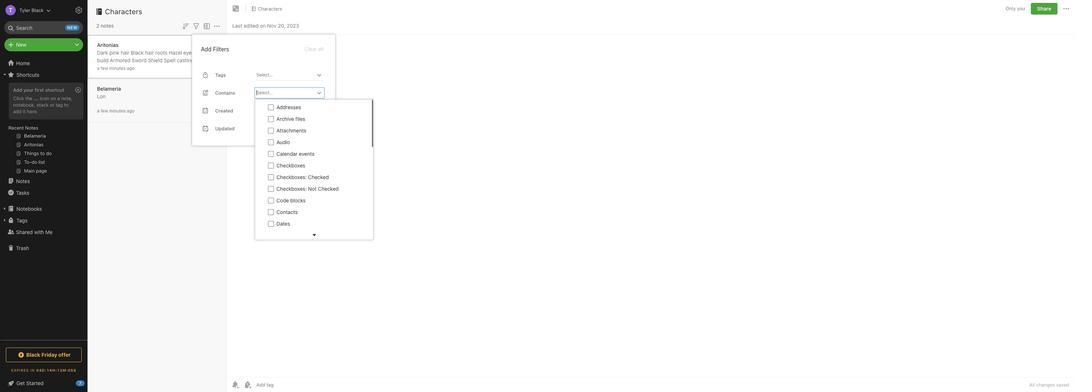 Task type: describe. For each thing, give the bounding box(es) containing it.
notes inside group
[[25, 125, 38, 131]]

ago for belameria
[[127, 108, 135, 114]]

a few minutes ago for lon
[[97, 108, 135, 114]]

contacts
[[277, 209, 298, 216]]

few for lon
[[101, 108, 108, 114]]

archive
[[277, 116, 294, 122]]

files for document files
[[302, 233, 312, 239]]

new
[[16, 42, 27, 48]]

a few minutes ago for dark pink hair black hair roots hazel eyes medium build armored sword shield spell casting
[[97, 65, 135, 71]]

shared with me link
[[0, 227, 87, 238]]

icon on a note, notebook, stack or tag to add it here.
[[13, 96, 72, 115]]

audio
[[277, 139, 290, 146]]

checkboxes
[[277, 163, 305, 169]]

notebook,
[[13, 102, 35, 108]]

checkboxes: for checkboxes: not checked
[[277, 186, 307, 192]]

Select826 checkbox
[[268, 210, 274, 215]]

or
[[50, 102, 54, 108]]

click the ...
[[13, 96, 39, 101]]

characters button
[[249, 4, 285, 14]]

more actions image
[[1062, 4, 1071, 13]]

home
[[16, 60, 30, 66]]

your
[[23, 87, 33, 93]]

Select823 checkbox
[[268, 175, 274, 180]]

on inside icon on a note, notebook, stack or tag to add it here.
[[51, 96, 56, 101]]

calendar events
[[277, 151, 315, 157]]

2 notes
[[96, 23, 114, 29]]

recent notes
[[8, 125, 38, 131]]

notes link
[[0, 176, 87, 187]]

characters inside button
[[258, 6, 282, 12]]

nov
[[267, 22, 277, 29]]

started
[[26, 381, 44, 387]]

notebooks
[[16, 206, 42, 212]]

expand note image
[[232, 4, 240, 13]]

code
[[277, 198, 289, 204]]

View options field
[[201, 21, 211, 31]]

belameria
[[97, 86, 121, 92]]

note window element
[[227, 0, 1076, 393]]

dark pink hair black hair roots hazel eyes medium build armored sword shield spell casting
[[97, 49, 215, 63]]

add filters
[[201, 46, 229, 52]]

on inside the 'note window' element
[[260, 22, 266, 29]]

hazel
[[169, 49, 182, 56]]

note list element
[[88, 0, 227, 393]]

0 vertical spatial checked
[[308, 174, 329, 181]]

filters
[[213, 46, 229, 52]]

roots
[[155, 49, 167, 56]]

7
[[79, 382, 81, 386]]

click to collapse image
[[85, 379, 90, 388]]

build
[[97, 57, 109, 63]]

clear
[[305, 46, 317, 52]]

row group containing addresses
[[255, 100, 372, 393]]

notebooks link
[[0, 203, 87, 215]]

tasks button
[[0, 187, 87, 199]]

checkboxes: not checked
[[277, 186, 339, 192]]

aritonias
[[97, 42, 119, 48]]

dark
[[97, 49, 108, 56]]

dates
[[277, 221, 290, 227]]

 input text field for contains
[[256, 88, 315, 98]]

1 hair from the left
[[121, 49, 130, 56]]

add for add filters
[[201, 46, 212, 52]]

trash
[[16, 245, 29, 252]]

few for dark pink hair black hair roots hazel eyes medium build armored sword shield spell casting
[[101, 65, 108, 71]]

1 vertical spatial checked
[[318, 186, 339, 192]]

icon
[[40, 96, 49, 101]]

new button
[[4, 38, 83, 51]]

Search text field
[[9, 21, 78, 34]]

all
[[318, 46, 324, 52]]

shortcut
[[45, 87, 64, 93]]

note,
[[61, 96, 72, 101]]

shared with me
[[16, 229, 53, 236]]

attachments
[[277, 128, 306, 134]]

a for dark pink hair black hair roots hazel eyes medium build armored sword shield spell casting
[[97, 65, 99, 71]]

here.
[[27, 109, 38, 115]]

Select821 checkbox
[[268, 151, 274, 157]]

home link
[[0, 57, 88, 69]]

events
[[299, 151, 315, 157]]

share button
[[1031, 3, 1058, 15]]

recent
[[8, 125, 24, 131]]

shortcuts
[[16, 72, 39, 78]]

Select824 checkbox
[[268, 186, 274, 192]]

group containing add your first shortcut
[[0, 81, 87, 178]]

2023
[[287, 22, 299, 29]]

with
[[34, 229, 44, 236]]

add for add your first shortcut
[[13, 87, 22, 93]]

contains
[[215, 90, 235, 96]]

black friday offer
[[26, 352, 71, 359]]

all
[[1030, 383, 1035, 389]]

tyler
[[19, 7, 30, 13]]

medium
[[196, 49, 215, 56]]

not
[[308, 186, 317, 192]]

add
[[13, 109, 21, 115]]

black inside tyler black field
[[31, 7, 44, 13]]

tasks
[[16, 190, 29, 196]]

it
[[23, 109, 26, 115]]

clear all
[[305, 46, 324, 52]]

in
[[30, 369, 35, 373]]

get started
[[16, 381, 44, 387]]

2 hair from the left
[[145, 49, 154, 56]]

stack
[[37, 102, 49, 108]]



Task type: vqa. For each thing, say whether or not it's contained in the screenshot.
Start writing… text box
no



Task type: locate. For each thing, give the bounding box(es) containing it.
2 few from the top
[[101, 108, 108, 114]]

add your first shortcut
[[13, 87, 64, 93]]

2 checkboxes: from the top
[[277, 186, 307, 192]]

hair up armored at top
[[121, 49, 130, 56]]

1 horizontal spatial more actions field
[[1062, 3, 1071, 15]]

0 vertical spatial a few minutes ago
[[97, 65, 135, 71]]

Help and Learning task checklist field
[[0, 378, 88, 390]]

2
[[96, 23, 99, 29]]

only you
[[1006, 6, 1026, 11]]

black right tyler
[[31, 7, 44, 13]]

Select818 checkbox
[[268, 116, 274, 122]]

offer
[[58, 352, 71, 359]]

a down build
[[97, 65, 99, 71]]

notes
[[101, 23, 114, 29]]

few down build
[[101, 65, 108, 71]]

expand tags image
[[2, 218, 8, 224]]

to
[[64, 102, 69, 108]]

a down the lon
[[97, 108, 99, 114]]

the
[[25, 96, 32, 101]]

group
[[0, 81, 87, 178]]

checkboxes: checked
[[277, 174, 329, 181]]

archive files
[[277, 116, 305, 122]]

1 vertical spatial minutes
[[109, 108, 126, 114]]

1 vertical spatial ago
[[127, 108, 135, 114]]

1 vertical spatial notes
[[16, 178, 30, 184]]

more actions field right the share 'button'
[[1062, 3, 1071, 15]]

tags up shared
[[16, 218, 28, 224]]

more actions field inside the 'note window' element
[[1062, 3, 1071, 15]]

add
[[201, 46, 212, 52], [13, 87, 22, 93]]

on
[[260, 22, 266, 29], [51, 96, 56, 101]]

shortcuts button
[[0, 69, 87, 81]]

1 few from the top
[[101, 65, 108, 71]]

a
[[97, 65, 99, 71], [57, 96, 60, 101], [97, 108, 99, 114]]

a up tag
[[57, 96, 60, 101]]

code blocks
[[277, 198, 306, 204]]

0 horizontal spatial add
[[13, 87, 22, 93]]

 input text field for tags
[[256, 70, 315, 80]]

tag
[[56, 102, 63, 108]]

add a reminder image
[[231, 381, 240, 390]]

expires in 04d:14h:13m:05s
[[11, 369, 76, 373]]

1 vertical spatial on
[[51, 96, 56, 101]]

0 vertical spatial add
[[201, 46, 212, 52]]

notes right recent
[[25, 125, 38, 131]]

sword
[[132, 57, 147, 63]]

0 vertical spatial more actions field
[[1062, 3, 1071, 15]]

share
[[1038, 5, 1052, 12]]

1 vertical spatial more actions field
[[213, 21, 221, 31]]

minutes down armored at top
[[109, 65, 126, 71]]

0 horizontal spatial on
[[51, 96, 56, 101]]

shield
[[148, 57, 163, 63]]

calendar
[[277, 151, 298, 157]]

black friday offer button
[[6, 348, 82, 363]]

add inside group
[[13, 87, 22, 93]]

Select820 checkbox
[[268, 140, 274, 145]]

1 horizontal spatial add
[[201, 46, 212, 52]]

expand notebooks image
[[2, 206, 8, 212]]

1 vertical spatial a
[[57, 96, 60, 101]]

add tag image
[[243, 381, 252, 390]]

...
[[34, 96, 39, 101]]

1 horizontal spatial on
[[260, 22, 266, 29]]

document
[[277, 233, 301, 239]]

a few minutes ago
[[97, 65, 135, 71], [97, 108, 135, 114]]

created
[[215, 108, 233, 114]]

1 minutes from the top
[[109, 65, 126, 71]]

tree
[[0, 57, 88, 340]]

0 vertical spatial minutes
[[109, 65, 126, 71]]

addresses
[[277, 104, 301, 110]]

0 vertical spatial tags
[[215, 72, 226, 78]]

0 vertical spatial files
[[296, 116, 305, 122]]

minutes for dark pink hair black hair roots hazel eyes medium build armored sword shield spell casting
[[109, 65, 126, 71]]

checkboxes: down checkboxes
[[277, 174, 307, 181]]

tree containing home
[[0, 57, 88, 340]]

few down the lon
[[101, 108, 108, 114]]

new
[[67, 25, 77, 30]]

saved
[[1057, 383, 1070, 389]]

1 vertical spatial checkboxes:
[[277, 186, 307, 192]]

Note Editor text field
[[227, 35, 1076, 378]]

get
[[16, 381, 25, 387]]

0 horizontal spatial more actions field
[[213, 21, 221, 31]]

0 horizontal spatial tags
[[16, 218, 28, 224]]

all changes saved
[[1030, 383, 1070, 389]]

1 vertical spatial black
[[131, 49, 144, 56]]

0 vertical spatial black
[[31, 7, 44, 13]]

hair
[[121, 49, 130, 56], [145, 49, 154, 56]]

more actions field right view options field
[[213, 21, 221, 31]]

 input text field
[[256, 70, 315, 80], [256, 88, 315, 98]]

tags up contains
[[215, 72, 226, 78]]

2 vertical spatial a
[[97, 108, 99, 114]]

Sort options field
[[181, 21, 190, 31]]

2 a few minutes ago from the top
[[97, 108, 135, 114]]

first
[[35, 87, 44, 93]]

0 vertical spatial a
[[97, 65, 99, 71]]

on up or
[[51, 96, 56, 101]]

characters inside note list 'element'
[[105, 7, 142, 16]]

last edited on nov 20, 2023
[[232, 22, 299, 29]]

a for lon
[[97, 108, 99, 114]]

checkboxes: for checkboxes: checked
[[277, 174, 307, 181]]

notes
[[25, 125, 38, 131], [16, 178, 30, 184]]

checked up not
[[308, 174, 329, 181]]

1 horizontal spatial hair
[[145, 49, 154, 56]]

more actions image
[[213, 22, 221, 31]]

casting
[[177, 57, 194, 63]]

files right "document"
[[302, 233, 312, 239]]

More actions field
[[1062, 3, 1071, 15], [213, 21, 221, 31]]

 input text field inside tags field
[[256, 70, 315, 80]]

1 horizontal spatial tags
[[215, 72, 226, 78]]

0 horizontal spatial hair
[[121, 49, 130, 56]]

me
[[45, 229, 53, 236]]

updated
[[215, 126, 235, 132]]

0 vertical spatial checkboxes:
[[277, 174, 307, 181]]

1 vertical spatial few
[[101, 108, 108, 114]]

1 vertical spatial a few minutes ago
[[97, 108, 135, 114]]

1 horizontal spatial characters
[[258, 6, 282, 12]]

characters up nov
[[258, 6, 282, 12]]

1 vertical spatial files
[[302, 233, 312, 239]]

only
[[1006, 6, 1016, 11]]

black inside the "dark pink hair black hair roots hazel eyes medium build armored sword shield spell casting"
[[131, 49, 144, 56]]

add filters image
[[192, 22, 201, 31]]

a few minutes ago down the lon
[[97, 108, 135, 114]]

1 vertical spatial add
[[13, 87, 22, 93]]

files
[[296, 116, 305, 122], [302, 233, 312, 239]]

black
[[31, 7, 44, 13], [131, 49, 144, 56], [26, 352, 40, 359]]

1 vertical spatial tags
[[16, 218, 28, 224]]

minutes down belameria
[[109, 108, 126, 114]]

Select822 checkbox
[[268, 163, 274, 169]]

Add tag field
[[256, 382, 311, 389]]

checkboxes: up code blocks
[[277, 186, 307, 192]]

lon
[[97, 93, 106, 99]]

changes
[[1037, 383, 1056, 389]]

Account field
[[0, 3, 51, 18]]

Select817 checkbox
[[268, 105, 274, 110]]

on left nov
[[260, 22, 266, 29]]

2 vertical spatial black
[[26, 352, 40, 359]]

click
[[13, 96, 24, 101]]

Select825 checkbox
[[268, 198, 274, 204]]

blocks
[[290, 198, 306, 204]]

0 horizontal spatial characters
[[105, 7, 142, 16]]

black inside black friday offer popup button
[[26, 352, 40, 359]]

 input text field inside the contains field
[[256, 88, 315, 98]]

notes up tasks
[[16, 178, 30, 184]]

20,
[[278, 22, 285, 29]]

tyler black
[[19, 7, 44, 13]]

1  input text field from the top
[[256, 70, 315, 80]]

2 minutes from the top
[[109, 108, 126, 114]]

Select828 checkbox
[[268, 233, 274, 239]]

shared
[[16, 229, 33, 236]]

a inside icon on a note, notebook, stack or tag to add it here.
[[57, 96, 60, 101]]

files up attachments
[[296, 116, 305, 122]]

clear all button
[[304, 45, 324, 54]]

armored
[[110, 57, 130, 63]]

expires
[[11, 369, 29, 373]]

document files
[[277, 233, 312, 239]]

Select827 checkbox
[[268, 221, 274, 227]]

2 ago from the top
[[127, 108, 135, 114]]

friday
[[41, 352, 57, 359]]

0 vertical spatial ago
[[127, 65, 135, 71]]

spell
[[164, 57, 176, 63]]

hair up shield
[[145, 49, 154, 56]]

2  input text field from the top
[[256, 88, 315, 98]]

Contains field
[[255, 88, 324, 98]]

1 vertical spatial  input text field
[[256, 88, 315, 98]]

minutes for lon
[[109, 108, 126, 114]]

tags inside button
[[16, 218, 28, 224]]

few
[[101, 65, 108, 71], [101, 108, 108, 114]]

 input text field up addresses
[[256, 88, 315, 98]]

0 vertical spatial notes
[[25, 125, 38, 131]]

more actions field inside note list 'element'
[[213, 21, 221, 31]]

last
[[232, 22, 242, 29]]

characters up notes
[[105, 7, 142, 16]]

0 vertical spatial on
[[260, 22, 266, 29]]

1 a few minutes ago from the top
[[97, 65, 135, 71]]

ago for aritonias
[[127, 65, 135, 71]]

files for archive files
[[296, 116, 305, 122]]

settings image
[[74, 6, 83, 15]]

eyes
[[183, 49, 194, 56]]

04d:14h:13m:05s
[[36, 369, 76, 373]]

black up sword
[[131, 49, 144, 56]]

0 vertical spatial few
[[101, 65, 108, 71]]

minutes
[[109, 65, 126, 71], [109, 108, 126, 114]]

add left filters
[[201, 46, 212, 52]]

Add filters field
[[192, 21, 201, 31]]

a few minutes ago down armored at top
[[97, 65, 135, 71]]

Tags field
[[255, 70, 324, 81]]

black up in
[[26, 352, 40, 359]]

row group
[[255, 100, 372, 393]]

1 checkboxes: from the top
[[277, 174, 307, 181]]

add up click
[[13, 87, 22, 93]]

edited
[[244, 22, 259, 29]]

Select819 checkbox
[[268, 128, 274, 134]]

checked right not
[[318, 186, 339, 192]]

 input text field up the contains field
[[256, 70, 315, 80]]

new search field
[[9, 21, 80, 34]]

0 vertical spatial  input text field
[[256, 70, 315, 80]]

you
[[1018, 6, 1026, 11]]

1 ago from the top
[[127, 65, 135, 71]]



